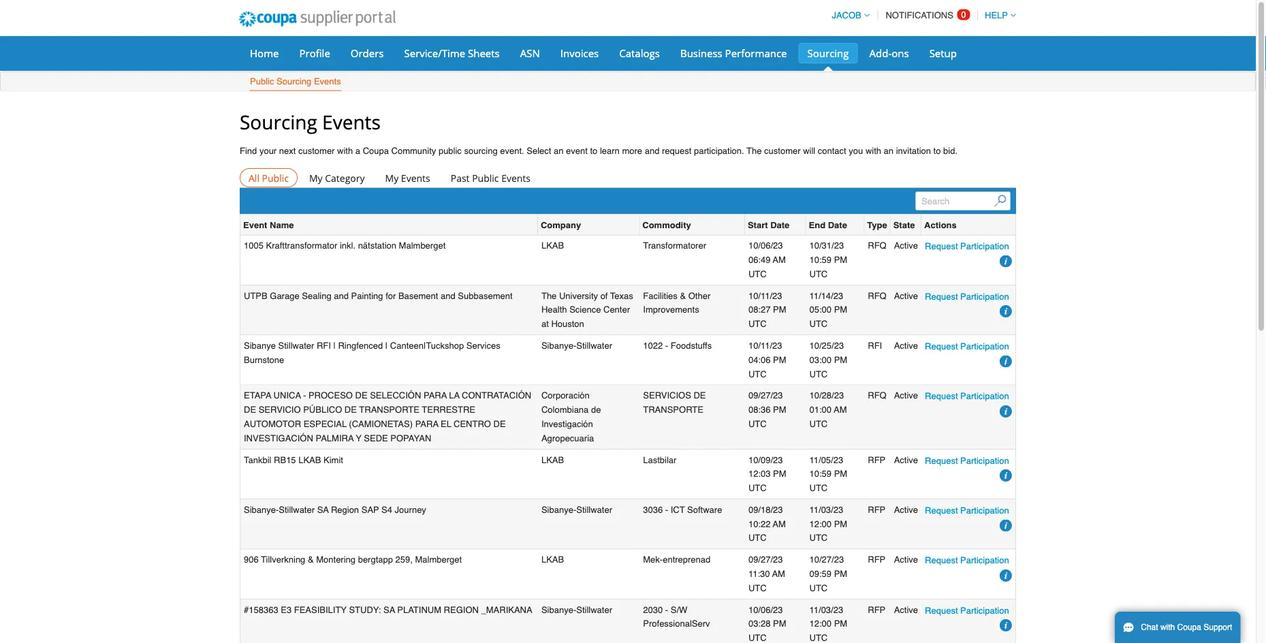 Task type: vqa. For each thing, say whether or not it's contained in the screenshot.


Task type: describe. For each thing, give the bounding box(es) containing it.
etapa
[[244, 390, 271, 401]]

- for #158363 e3 feasibility study: sa platinum region _marikana
[[666, 605, 668, 615]]

add-ons
[[870, 46, 909, 60]]

3036
[[643, 505, 663, 515]]

de inside servicios de transporte
[[694, 390, 706, 401]]

1 horizontal spatial with
[[866, 146, 882, 156]]

setup link
[[921, 43, 966, 63]]

utc inside "10/25/23 03:00 pm utc"
[[810, 369, 828, 379]]

utpb
[[244, 290, 268, 301]]

sibanye-stillwater for 3036
[[542, 505, 613, 515]]

palmira
[[316, 433, 354, 443]]

find
[[240, 146, 257, 156]]

request participation button for 09/27/23 11:30 am utc
[[925, 553, 1009, 568]]

improvements
[[643, 305, 699, 315]]

request for 10/06/23 03:28 pm utc
[[925, 605, 958, 616]]

service/time sheets link
[[396, 43, 509, 63]]

start date button
[[748, 218, 790, 232]]

stillwater left region
[[279, 505, 315, 515]]

request participation for 09/27/23 08:36 pm utc
[[925, 391, 1009, 401]]

end
[[809, 220, 826, 230]]

e3
[[281, 605, 292, 615]]

#158363
[[244, 605, 278, 615]]

request participation for 10/06/23 03:28 pm utc
[[925, 605, 1009, 616]]

pm up 10/27/23
[[834, 519, 848, 529]]

sap
[[362, 505, 379, 515]]

date for end date
[[828, 220, 847, 230]]

2 horizontal spatial and
[[645, 146, 660, 156]]

active for 10/11/23 08:27 pm utc
[[894, 290, 918, 301]]

my events
[[385, 171, 430, 184]]

2 an from the left
[[884, 146, 894, 156]]

utc inside 10/27/23 09:59 pm utc
[[810, 583, 828, 593]]

08:27
[[749, 305, 771, 315]]

sibanye-stillwater for 1022
[[542, 340, 613, 351]]

request participation button for 10/06/23 03:28 pm utc
[[925, 603, 1009, 618]]

- inside etapa unica - proceso de selección para la contratación de servicio público de transporte terrestre automotor especial (camionetas) para el centro de investigación palmira y sede popayan
[[303, 390, 306, 401]]

10/27/23
[[810, 555, 844, 565]]

ons
[[892, 46, 909, 60]]

my events link
[[376, 168, 439, 187]]

participation.
[[694, 146, 744, 156]]

request participation button for 09/18/23 10:22 am utc
[[925, 503, 1009, 518]]

public inside public sourcing events link
[[250, 76, 274, 87]]

1 horizontal spatial sa
[[384, 605, 395, 615]]

my for my events
[[385, 171, 399, 184]]

rfq for 10/31/23 10:59 pm utc
[[868, 240, 887, 251]]

10/11/23 for 08:27
[[749, 290, 783, 301]]

pm inside "10/25/23 03:00 pm utc"
[[834, 355, 848, 365]]

11/03/23 for 10/06/23 03:28 pm utc
[[810, 605, 844, 615]]

event name button
[[243, 218, 294, 232]]

state button
[[894, 218, 915, 232]]

de
[[591, 405, 601, 415]]

pm inside 10/31/23 10:59 pm utc
[[834, 255, 848, 265]]

utc inside 09/27/23 08:36 pm utc
[[749, 419, 767, 429]]

company
[[541, 220, 581, 230]]

study:
[[349, 605, 381, 615]]

utc inside the 10/11/23 08:27 pm utc
[[749, 319, 767, 329]]

request for 09/18/23 10:22 am utc
[[925, 505, 958, 516]]

jacob
[[832, 10, 862, 20]]

09/18/23 10:22 am utc
[[749, 505, 786, 543]]

11/03/23 12:00 pm utc for am
[[810, 505, 848, 543]]

rfp for 09/27/23 11:30 am utc
[[868, 555, 886, 565]]

12:00 for pm
[[810, 619, 832, 629]]

sibanye-stillwater for 2030
[[542, 605, 613, 615]]

10:59 for 11/05/23
[[810, 469, 832, 479]]

your
[[260, 146, 277, 156]]

participation for 10/11/23 04:06 pm utc
[[961, 341, 1009, 351]]

1 an from the left
[[554, 146, 564, 156]]

select
[[527, 146, 551, 156]]

10/09/23
[[749, 455, 783, 465]]

2 to from the left
[[934, 146, 941, 156]]

foodstuffs
[[671, 340, 712, 351]]

past public events link
[[442, 168, 540, 187]]

request participation for 09/18/23 10:22 am utc
[[925, 505, 1009, 516]]

request for 10/11/23 08:27 pm utc
[[925, 291, 958, 301]]

request for 10/06/23 06:49 am utc
[[925, 241, 958, 251]]

sibanye
[[244, 340, 276, 351]]

rfp for 10/09/23 12:03 pm utc
[[868, 455, 886, 465]]

events inside "past public events" link
[[502, 171, 531, 184]]

active for 10/06/23 03:28 pm utc
[[894, 605, 918, 615]]

coupa inside chat with coupa support button
[[1178, 623, 1202, 632]]

0
[[962, 10, 966, 20]]

rfp for 10/06/23 03:28 pm utc
[[868, 605, 886, 615]]

request participation button for 10/11/23 08:27 pm utc
[[925, 289, 1009, 303]]

investigación
[[542, 419, 593, 429]]

for
[[386, 290, 396, 301]]

2030 - s/w professionalserv
[[643, 605, 710, 629]]

0 vertical spatial sa
[[317, 505, 329, 515]]

1 customer from the left
[[298, 146, 335, 156]]

event name
[[243, 220, 294, 230]]

state
[[894, 220, 915, 230]]

tab list containing all public
[[240, 168, 1017, 187]]

popayan
[[391, 433, 431, 443]]

find your next customer with a coupa community public sourcing event. select an event to learn more and request participation. the customer will contact you with an invitation to bid.
[[240, 146, 958, 156]]

#158363 e3 feasibility study: sa platinum region _marikana
[[244, 605, 533, 615]]

10/28/23 01:00 am utc
[[810, 390, 847, 429]]

utc inside 10/31/23 10:59 pm utc
[[810, 269, 828, 279]]

my for my category
[[309, 171, 323, 184]]

1005
[[244, 240, 264, 251]]

0 horizontal spatial with
[[337, 146, 353, 156]]

kimit
[[324, 455, 343, 465]]

events inside my events link
[[401, 171, 430, 184]]

type
[[868, 220, 888, 230]]

utc inside 11/05/23 10:59 pm utc
[[810, 483, 828, 493]]

10/25/23
[[810, 340, 844, 351]]

contratación
[[462, 390, 532, 401]]

0 horizontal spatial &
[[308, 555, 314, 565]]

rfp for 09/18/23 10:22 am utc
[[868, 505, 886, 515]]

houston
[[551, 319, 584, 329]]

2 customer from the left
[[764, 146, 801, 156]]

de right "centro"
[[494, 419, 506, 429]]

servicios de transporte
[[643, 390, 706, 415]]

1 vertical spatial malmberget
[[415, 555, 462, 565]]

utc inside 10/06/23 06:49 am utc
[[749, 269, 767, 279]]

stillwater inside "sibanye stillwater rfi | ringfenced | canteen|tuckshop services burnstone"
[[278, 340, 314, 351]]

10/06/23 for 06:49
[[749, 240, 783, 251]]

09/27/23 for 08:36
[[749, 390, 783, 401]]

pm down 10/27/23 09:59 pm utc
[[834, 619, 848, 629]]

rb15
[[274, 455, 296, 465]]

invoices
[[561, 46, 599, 60]]

10:59 for 10/31/23
[[810, 255, 832, 265]]

type state
[[868, 220, 915, 230]]

12:00 for am
[[810, 519, 832, 529]]

11/05/23
[[810, 455, 844, 465]]

1 horizontal spatial and
[[441, 290, 456, 301]]

am for 09/27/23
[[772, 569, 785, 579]]

etapa unica - proceso de selección para la contratación de servicio público de transporte terrestre automotor especial (camionetas) para el centro de investigación palmira y sede popayan
[[244, 390, 532, 443]]

0 horizontal spatial coupa
[[363, 146, 389, 156]]

krafttransformator
[[266, 240, 337, 251]]

texas
[[610, 290, 634, 301]]

profile
[[299, 46, 330, 60]]

center
[[604, 305, 630, 315]]

tankbil
[[244, 455, 271, 465]]

sourcing
[[464, 146, 498, 156]]

health
[[542, 305, 567, 315]]

utc inside 09/18/23 10:22 am utc
[[749, 533, 767, 543]]

agropecuaria
[[542, 433, 594, 443]]

rfq for 11/14/23 05:00 pm utc
[[868, 290, 887, 301]]

participation for 10/09/23 12:03 pm utc
[[961, 455, 1009, 466]]

proceso
[[309, 390, 353, 401]]

mek-
[[643, 555, 663, 565]]

utc inside 10/28/23 01:00 am utc
[[810, 419, 828, 429]]

corporación colombiana de investigación agropecuaria
[[542, 390, 601, 443]]

utc inside 10/09/23 12:03 pm utc
[[749, 483, 767, 493]]

0 vertical spatial the
[[747, 146, 762, 156]]

service/time sheets
[[404, 46, 500, 60]]

past public events
[[451, 171, 531, 184]]

events up a
[[322, 109, 381, 135]]

03:28
[[749, 619, 771, 629]]

the inside the university of texas health science center at houston
[[542, 290, 557, 301]]

public for past
[[472, 171, 499, 184]]

09/27/23 11:30 am utc
[[749, 555, 785, 593]]

11/03/23 12:00 pm utc for pm
[[810, 605, 848, 643]]

request participation for 10/09/23 12:03 pm utc
[[925, 455, 1009, 466]]

journey
[[395, 505, 426, 515]]

request participation for 10/11/23 04:06 pm utc
[[925, 341, 1009, 351]]

10/27/23 09:59 pm utc
[[810, 555, 848, 593]]

1022 - foodstuffs
[[643, 340, 712, 351]]

date for start date
[[771, 220, 790, 230]]

0 horizontal spatial and
[[334, 290, 349, 301]]

request for 09/27/23 08:36 pm utc
[[925, 391, 958, 401]]

- for sibanye stillwater rfi | ringfenced | canteen|tuckshop services burnstone
[[666, 340, 668, 351]]

s4
[[382, 505, 392, 515]]

_marikana
[[481, 605, 533, 615]]

transporte inside etapa unica - proceso de selección para la contratación de servicio público de transporte terrestre automotor especial (camionetas) para el centro de investigación palmira y sede popayan
[[359, 405, 420, 415]]

coupa supplier portal image
[[230, 2, 405, 36]]

services
[[467, 340, 501, 351]]

garage
[[270, 290, 300, 301]]

bid.
[[944, 146, 958, 156]]

all public link
[[240, 168, 298, 187]]

request for 09/27/23 11:30 am utc
[[925, 555, 958, 566]]

participation for 10/06/23 06:49 am utc
[[961, 241, 1009, 251]]

lkab for 906 tillverkning & montering bergtapp 259, malmberget
[[542, 555, 564, 565]]

11/03/23 for 09/18/23 10:22 am utc
[[810, 505, 844, 515]]

add-ons link
[[861, 43, 918, 63]]

la
[[449, 390, 460, 401]]

am for 10/28/23
[[834, 405, 847, 415]]

906 tillverkning & montering bergtapp 259, malmberget
[[244, 555, 462, 565]]

company button
[[541, 218, 581, 232]]

catalogs
[[619, 46, 660, 60]]

search image
[[994, 195, 1007, 207]]



Task type: locate. For each thing, give the bounding box(es) containing it.
pm
[[834, 255, 848, 265], [773, 305, 787, 315], [834, 305, 848, 315], [773, 355, 787, 365], [834, 355, 848, 365], [773, 405, 787, 415], [773, 469, 787, 479], [834, 469, 848, 479], [834, 519, 848, 529], [834, 569, 848, 579], [773, 619, 787, 629], [834, 619, 848, 629]]

date right start
[[771, 220, 790, 230]]

utc down 08:27
[[749, 319, 767, 329]]

request participation button for 10/11/23 04:06 pm utc
[[925, 339, 1009, 353]]

10/28/23
[[810, 390, 844, 401]]

1 vertical spatial sa
[[384, 605, 395, 615]]

public inside all public link
[[262, 171, 289, 184]]

utc inside the 11/14/23 05:00 pm utc
[[810, 319, 828, 329]]

rfi left ringfenced
[[317, 340, 331, 351]]

and
[[645, 146, 660, 156], [334, 290, 349, 301], [441, 290, 456, 301]]

pm inside 10/09/23 12:03 pm utc
[[773, 469, 787, 479]]

coupa left 'support'
[[1178, 623, 1202, 632]]

catalogs link
[[611, 43, 669, 63]]

rfq right the 10/28/23
[[868, 390, 887, 401]]

utc inside the "09/27/23 11:30 am utc"
[[749, 583, 767, 593]]

12:00 down 09:59
[[810, 619, 832, 629]]

8 request participation from the top
[[925, 605, 1009, 616]]

0 horizontal spatial sa
[[317, 505, 329, 515]]

business performance link
[[672, 43, 796, 63]]

10/06/23
[[749, 240, 783, 251], [749, 605, 783, 615]]

2 request participation from the top
[[925, 291, 1009, 301]]

events down event.
[[502, 171, 531, 184]]

0 vertical spatial coupa
[[363, 146, 389, 156]]

sa left region
[[317, 505, 329, 515]]

sourcing down 'profile' link
[[277, 76, 312, 87]]

0 vertical spatial &
[[680, 290, 686, 301]]

2 vertical spatial sibanye-stillwater
[[542, 605, 613, 615]]

2 rfq from the top
[[868, 290, 887, 301]]

rfi inside "sibanye stillwater rfi | ringfenced | canteen|tuckshop services burnstone"
[[317, 340, 331, 351]]

0 vertical spatial para
[[424, 390, 447, 401]]

asn
[[520, 46, 540, 60]]

para
[[424, 390, 447, 401], [415, 419, 439, 429]]

centro
[[454, 419, 491, 429]]

stillwater for sibanye-stillwater sa region sap s4 journey
[[577, 505, 613, 515]]

para left la
[[424, 390, 447, 401]]

start date
[[748, 220, 790, 230]]

5 request from the top
[[925, 455, 958, 466]]

11/05/23 10:59 pm utc
[[810, 455, 848, 493]]

sibanye- for sibanye-stillwater sa region sap s4 journey
[[542, 505, 577, 515]]

sealing
[[302, 290, 332, 301]]

6 active from the top
[[894, 505, 918, 515]]

public right past
[[472, 171, 499, 184]]

transporte down servicios
[[643, 405, 704, 415]]

participation
[[961, 241, 1009, 251], [961, 291, 1009, 301], [961, 341, 1009, 351], [961, 391, 1009, 401], [961, 455, 1009, 466], [961, 505, 1009, 516], [961, 555, 1009, 566], [961, 605, 1009, 616]]

facilities & other improvements
[[643, 290, 711, 315]]

sourcing for sourcing
[[808, 46, 849, 60]]

7 request participation button from the top
[[925, 553, 1009, 568]]

10/11/23 inside the 10/11/23 08:27 pm utc
[[749, 290, 783, 301]]

10/06/23 up 06:49
[[749, 240, 783, 251]]

6 request from the top
[[925, 505, 958, 516]]

0 vertical spatial 11/03/23 12:00 pm utc
[[810, 505, 848, 543]]

category
[[325, 171, 365, 184]]

1 request from the top
[[925, 241, 958, 251]]

2 transporte from the left
[[643, 405, 704, 415]]

1 sibanye-stillwater from the top
[[542, 340, 613, 351]]

sourcing inside sourcing link
[[808, 46, 849, 60]]

0 vertical spatial sibanye-stillwater
[[542, 340, 613, 351]]

sibanye- for #158363 e3 feasibility study: sa platinum region _marikana
[[542, 605, 577, 615]]

utc down '03:28'
[[749, 633, 767, 643]]

my left category
[[309, 171, 323, 184]]

1 horizontal spatial to
[[934, 146, 941, 156]]

| right ringfenced
[[386, 340, 388, 351]]

active for 10/11/23 04:06 pm utc
[[894, 340, 918, 351]]

am inside 10/06/23 06:49 am utc
[[773, 255, 786, 265]]

09/27/23 up '11:30'
[[749, 555, 783, 565]]

stillwater left 3036
[[577, 505, 613, 515]]

entreprenad
[[663, 555, 711, 565]]

public right all
[[262, 171, 289, 184]]

2 10/06/23 from the top
[[749, 605, 783, 615]]

rfq right the 11/14/23 05:00 pm utc
[[868, 290, 887, 301]]

sourcing events
[[240, 109, 381, 135]]

customer right next
[[298, 146, 335, 156]]

sibanye-stillwater
[[542, 340, 613, 351], [542, 505, 613, 515], [542, 605, 613, 615]]

1 vertical spatial 12:00
[[810, 619, 832, 629]]

sede
[[364, 433, 388, 443]]

0 vertical spatial 10/06/23
[[749, 240, 783, 251]]

participation for 10/06/23 03:28 pm utc
[[961, 605, 1009, 616]]

10/31/23
[[810, 240, 844, 251]]

08:36
[[749, 405, 771, 415]]

participation for 09/18/23 10:22 am utc
[[961, 505, 1009, 516]]

you
[[849, 146, 863, 156]]

3 participation from the top
[[961, 341, 1009, 351]]

1 active from the top
[[894, 240, 918, 251]]

chat with coupa support
[[1141, 623, 1233, 632]]

nätstation
[[358, 240, 397, 251]]

7 active from the top
[[894, 555, 918, 565]]

pm inside the 11/14/23 05:00 pm utc
[[834, 305, 848, 315]]

utc down 12:03
[[749, 483, 767, 493]]

request participation button for 10/09/23 12:03 pm utc
[[925, 453, 1009, 468]]

sibanye-
[[542, 340, 577, 351], [244, 505, 279, 515], [542, 505, 577, 515], [542, 605, 577, 615]]

4 request from the top
[[925, 391, 958, 401]]

request participation button for 10/06/23 06:49 am utc
[[925, 239, 1009, 253]]

1 vertical spatial sibanye-stillwater
[[542, 505, 613, 515]]

2 active from the top
[[894, 290, 918, 301]]

5 request participation from the top
[[925, 455, 1009, 466]]

6 request participation button from the top
[[925, 503, 1009, 518]]

utc down 01:00
[[810, 419, 828, 429]]

transformatorer
[[643, 240, 707, 251]]

rfi right 10/25/23
[[868, 340, 882, 351]]

8 participation from the top
[[961, 605, 1009, 616]]

1 horizontal spatial &
[[680, 290, 686, 301]]

tab list
[[240, 168, 1017, 187]]

end date button
[[809, 218, 847, 232]]

1 horizontal spatial customer
[[764, 146, 801, 156]]

sibanye- for sibanye stillwater rfi | ringfenced | canteen|tuckshop services burnstone
[[542, 340, 577, 351]]

de right servicios
[[694, 390, 706, 401]]

2 sibanye-stillwater from the top
[[542, 505, 613, 515]]

1 horizontal spatial my
[[385, 171, 399, 184]]

2 | from the left
[[386, 340, 388, 351]]

2 participation from the top
[[961, 291, 1009, 301]]

utc down 09:59
[[810, 583, 828, 593]]

pm down 11/05/23
[[834, 469, 848, 479]]

event
[[243, 220, 267, 230]]

utc down the 05:00 at the right top of the page
[[810, 319, 828, 329]]

5 participation from the top
[[961, 455, 1009, 466]]

público
[[303, 405, 342, 415]]

other
[[689, 290, 711, 301]]

- left the s/w
[[666, 605, 668, 615]]

2 12:00 from the top
[[810, 619, 832, 629]]

the up health
[[542, 290, 557, 301]]

sourcing link
[[799, 43, 858, 63]]

utc down 06:49
[[749, 269, 767, 279]]

& left other
[[680, 290, 686, 301]]

4 rfp from the top
[[868, 605, 886, 615]]

4 request participation button from the top
[[925, 389, 1009, 403]]

active for 09/18/23 10:22 am utc
[[894, 505, 918, 515]]

more
[[622, 146, 643, 156]]

and right more
[[645, 146, 660, 156]]

with right chat
[[1161, 623, 1175, 632]]

10:59 inside 10/31/23 10:59 pm utc
[[810, 255, 832, 265]]

active for 09/27/23 11:30 am utc
[[894, 555, 918, 565]]

de down etapa
[[244, 405, 256, 415]]

utc down 11/05/23
[[810, 483, 828, 493]]

request for 10/11/23 04:06 pm utc
[[925, 341, 958, 351]]

1 transporte from the left
[[359, 405, 420, 415]]

4 request participation from the top
[[925, 391, 1009, 401]]

09/27/23 up 08:36
[[749, 390, 783, 401]]

event
[[566, 146, 588, 156]]

0 horizontal spatial rfi
[[317, 340, 331, 351]]

utc inside 10/06/23 03:28 pm utc
[[749, 633, 767, 643]]

0 horizontal spatial customer
[[298, 146, 335, 156]]

10/06/23 up '03:28'
[[749, 605, 783, 615]]

1 horizontal spatial transporte
[[643, 405, 704, 415]]

utc up the 11/14/23
[[810, 269, 828, 279]]

0 vertical spatial 10:59
[[810, 255, 832, 265]]

10/11/23 inside 10/11/23 04:06 pm utc
[[749, 340, 783, 351]]

10:59 inside 11/05/23 10:59 pm utc
[[810, 469, 832, 479]]

participation for 10/11/23 08:27 pm utc
[[961, 291, 1009, 301]]

7 request participation from the top
[[925, 555, 1009, 566]]

public for all
[[262, 171, 289, 184]]

all public
[[249, 171, 289, 184]]

1 vertical spatial 11/03/23
[[810, 605, 844, 615]]

11/03/23 12:00 pm utc down 10/27/23 09:59 pm utc
[[810, 605, 848, 643]]

3 rfq from the top
[[868, 390, 887, 401]]

2 11/03/23 from the top
[[810, 605, 844, 615]]

para left 'el'
[[415, 419, 439, 429]]

10/11/23 up 04:06 on the bottom right of page
[[749, 340, 783, 351]]

to left bid.
[[934, 146, 941, 156]]

and right the sealing on the left of page
[[334, 290, 349, 301]]

1 11/03/23 12:00 pm utc from the top
[[810, 505, 848, 543]]

10/06/23 for 03:28
[[749, 605, 783, 615]]

an left event
[[554, 146, 564, 156]]

0 vertical spatial 11/03/23
[[810, 505, 844, 515]]

1 my from the left
[[309, 171, 323, 184]]

1 vertical spatial 10/11/23
[[749, 340, 783, 351]]

chat with coupa support button
[[1115, 612, 1241, 643]]

7 participation from the top
[[961, 555, 1009, 566]]

3 sibanye-stillwater from the top
[[542, 605, 613, 615]]

8 request from the top
[[925, 605, 958, 616]]

1 to from the left
[[590, 146, 598, 156]]

1 horizontal spatial rfi
[[868, 340, 882, 351]]

2 my from the left
[[385, 171, 399, 184]]

0 vertical spatial 09/27/23
[[749, 390, 783, 401]]

stillwater down 'houston'
[[577, 340, 613, 351]]

1 vertical spatial sourcing
[[277, 76, 312, 87]]

2 rfp from the top
[[868, 505, 886, 515]]

10/11/23 08:27 pm utc
[[749, 290, 787, 329]]

0 horizontal spatial date
[[771, 220, 790, 230]]

am for 10/06/23
[[773, 255, 786, 265]]

transporte down selección
[[359, 405, 420, 415]]

2 request from the top
[[925, 291, 958, 301]]

stillwater left 2030
[[577, 605, 613, 615]]

pm inside 09/27/23 08:36 pm utc
[[773, 405, 787, 415]]

0 horizontal spatial |
[[333, 340, 336, 351]]

chat
[[1141, 623, 1159, 632]]

platinum
[[397, 605, 442, 615]]

with left a
[[337, 146, 353, 156]]

Search text field
[[916, 191, 1011, 210]]

10/06/23 06:49 am utc
[[749, 240, 786, 279]]

de down proceso
[[345, 405, 357, 415]]

10:59 down 11/05/23
[[810, 469, 832, 479]]

invitation
[[896, 146, 931, 156]]

05:00
[[810, 305, 832, 315]]

servicio
[[259, 405, 301, 415]]

0 horizontal spatial the
[[542, 290, 557, 301]]

pm inside 11/05/23 10:59 pm utc
[[834, 469, 848, 479]]

2 request participation button from the top
[[925, 289, 1009, 303]]

6 participation from the top
[[961, 505, 1009, 516]]

to
[[590, 146, 598, 156], [934, 146, 941, 156]]

an
[[554, 146, 564, 156], [884, 146, 894, 156]]

basement
[[399, 290, 438, 301]]

start
[[748, 220, 768, 230]]

1 10/11/23 from the top
[[749, 290, 783, 301]]

- inside 2030 - s/w professionalserv
[[666, 605, 668, 615]]

7 request from the top
[[925, 555, 958, 566]]

contact
[[818, 146, 847, 156]]

rfq for 10/28/23 01:00 am utc
[[868, 390, 887, 401]]

1 vertical spatial para
[[415, 419, 439, 429]]

malmberget right nätstation
[[399, 240, 446, 251]]

pm down 10/31/23
[[834, 255, 848, 265]]

invoices link
[[552, 43, 608, 63]]

0 horizontal spatial transporte
[[359, 405, 420, 415]]

request participation
[[925, 241, 1009, 251], [925, 291, 1009, 301], [925, 341, 1009, 351], [925, 391, 1009, 401], [925, 455, 1009, 466], [925, 505, 1009, 516], [925, 555, 1009, 566], [925, 605, 1009, 616]]

pm inside 10/11/23 04:06 pm utc
[[773, 355, 787, 365]]

1 vertical spatial 09/27/23
[[749, 555, 783, 565]]

1 horizontal spatial an
[[884, 146, 894, 156]]

0 vertical spatial 12:00
[[810, 519, 832, 529]]

sourcing inside public sourcing events link
[[277, 76, 312, 87]]

1 request participation button from the top
[[925, 239, 1009, 253]]

and right the basement
[[441, 290, 456, 301]]

09/27/23 inside the "09/27/23 11:30 am utc"
[[749, 555, 783, 565]]

utc inside 10/11/23 04:06 pm utc
[[749, 369, 767, 379]]

stillwater up the burnstone
[[278, 340, 314, 351]]

lkab for 1005 krafttransformator inkl. nätstation malmberget
[[542, 240, 564, 251]]

10/25/23 03:00 pm utc
[[810, 340, 848, 379]]

6 request participation from the top
[[925, 505, 1009, 516]]

utc up 10/27/23
[[810, 533, 828, 543]]

public
[[439, 146, 462, 156]]

09/27/23 inside 09/27/23 08:36 pm utc
[[749, 390, 783, 401]]

1 horizontal spatial the
[[747, 146, 762, 156]]

sa right study:
[[384, 605, 395, 615]]

the right participation.
[[747, 146, 762, 156]]

0 horizontal spatial to
[[590, 146, 598, 156]]

3 request participation from the top
[[925, 341, 1009, 351]]

rfq down 'type' button
[[868, 240, 887, 251]]

pm down 10/09/23
[[773, 469, 787, 479]]

2 horizontal spatial with
[[1161, 623, 1175, 632]]

participation for 09/27/23 08:36 pm utc
[[961, 391, 1009, 401]]

request participation for 10/06/23 06:49 am utc
[[925, 241, 1009, 251]]

coupa right a
[[363, 146, 389, 156]]

01:00
[[810, 405, 832, 415]]

stillwater for sibanye stillwater rfi | ringfenced | canteen|tuckshop services burnstone
[[577, 340, 613, 351]]

lkab for tankbil rb15 lkab kimit
[[542, 455, 564, 465]]

2 rfi from the left
[[868, 340, 882, 351]]

events inside public sourcing events link
[[314, 76, 341, 87]]

lastbilar
[[643, 455, 677, 465]]

am inside 10/28/23 01:00 am utc
[[834, 405, 847, 415]]

pm right '03:28'
[[773, 619, 787, 629]]

1 vertical spatial 10:59
[[810, 469, 832, 479]]

5 request participation button from the top
[[925, 453, 1009, 468]]

2 10/11/23 from the top
[[749, 340, 783, 351]]

de right proceso
[[355, 390, 368, 401]]

active for 10/09/23 12:03 pm utc
[[894, 455, 918, 465]]

3 request participation button from the top
[[925, 339, 1009, 353]]

active for 10/06/23 06:49 am utc
[[894, 240, 918, 251]]

10/11/23 up 08:27
[[749, 290, 783, 301]]

10/09/23 12:03 pm utc
[[749, 455, 787, 493]]

navigation
[[826, 2, 1017, 29]]

0 vertical spatial rfq
[[868, 240, 887, 251]]

request for 10/09/23 12:03 pm utc
[[925, 455, 958, 466]]

rfp
[[868, 455, 886, 465], [868, 505, 886, 515], [868, 555, 886, 565], [868, 605, 886, 615]]

to left learn at the left top of page
[[590, 146, 598, 156]]

montering
[[316, 555, 356, 565]]

date right the end
[[828, 220, 847, 230]]

utc down 03:00 at the right bottom of the page
[[810, 369, 828, 379]]

utc down 08:36
[[749, 419, 767, 429]]

transporte inside servicios de transporte
[[643, 405, 704, 415]]

1 11/03/23 from the top
[[810, 505, 844, 515]]

with right you
[[866, 146, 882, 156]]

4 active from the top
[[894, 390, 918, 401]]

business performance
[[681, 46, 787, 60]]

| left ringfenced
[[333, 340, 336, 351]]

1 horizontal spatial |
[[386, 340, 388, 351]]

events down community
[[401, 171, 430, 184]]

1 09/27/23 from the top
[[749, 390, 783, 401]]

pm right 08:27
[[773, 305, 787, 315]]

09/27/23 for 11:30
[[749, 555, 783, 565]]

1 12:00 from the top
[[810, 519, 832, 529]]

active for 09/27/23 08:36 pm utc
[[894, 390, 918, 401]]

1 vertical spatial 11/03/23 12:00 pm utc
[[810, 605, 848, 643]]

3 request from the top
[[925, 341, 958, 351]]

1 rfp from the top
[[868, 455, 886, 465]]

public sourcing events link
[[249, 73, 342, 91]]

pm down 10/27/23
[[834, 569, 848, 579]]

sourcing for sourcing events
[[240, 109, 317, 135]]

pm inside 10/06/23 03:28 pm utc
[[773, 619, 787, 629]]

2 10:59 from the top
[[810, 469, 832, 479]]

notifications 0
[[886, 10, 966, 20]]

utc right 10/06/23 03:28 pm utc
[[810, 633, 828, 643]]

am down 09/18/23
[[773, 519, 786, 529]]

10/06/23 inside 10/06/23 06:49 am utc
[[749, 240, 783, 251]]

service/time
[[404, 46, 465, 60]]

1 vertical spatial coupa
[[1178, 623, 1202, 632]]

painting
[[351, 290, 383, 301]]

11/03/23 down 10/27/23 09:59 pm utc
[[810, 605, 844, 615]]

09/27/23
[[749, 390, 783, 401], [749, 555, 783, 565]]

1 vertical spatial &
[[308, 555, 314, 565]]

0 vertical spatial malmberget
[[399, 240, 446, 251]]

1 vertical spatial rfq
[[868, 290, 887, 301]]

setup
[[930, 46, 957, 60]]

am right 06:49
[[773, 255, 786, 265]]

request participation for 09/27/23 11:30 am utc
[[925, 555, 1009, 566]]

1 | from the left
[[333, 340, 336, 351]]

3 active from the top
[[894, 340, 918, 351]]

2 vertical spatial rfq
[[868, 390, 887, 401]]

de
[[355, 390, 368, 401], [694, 390, 706, 401], [244, 405, 256, 415], [345, 405, 357, 415], [494, 419, 506, 429]]

am for 09/18/23
[[773, 519, 786, 529]]

2 11/03/23 12:00 pm utc from the top
[[810, 605, 848, 643]]

community
[[391, 146, 436, 156]]

an left invitation
[[884, 146, 894, 156]]

transporte
[[359, 405, 420, 415], [643, 405, 704, 415]]

11/14/23
[[810, 290, 844, 301]]

request participation button for 09/27/23 08:36 pm utc
[[925, 389, 1009, 403]]

navigation containing notifications 0
[[826, 2, 1017, 29]]

1 horizontal spatial coupa
[[1178, 623, 1202, 632]]

1 vertical spatial 10/06/23
[[749, 605, 783, 615]]

request participation for 10/11/23 08:27 pm utc
[[925, 291, 1009, 301]]

learn
[[600, 146, 620, 156]]

utc down 04:06 on the bottom right of page
[[749, 369, 767, 379]]

10:59 down 10/31/23
[[810, 255, 832, 265]]

10/11/23 for 04:06
[[749, 340, 783, 351]]

malmberget right 259,
[[415, 555, 462, 565]]

home
[[250, 46, 279, 60]]

am right '11:30'
[[772, 569, 785, 579]]

- right unica
[[303, 390, 306, 401]]

0 horizontal spatial my
[[309, 171, 323, 184]]

0 vertical spatial sourcing
[[808, 46, 849, 60]]

colombiana
[[542, 405, 589, 415]]

utc down '11:30'
[[749, 583, 767, 593]]

11/14/23 05:00 pm utc
[[810, 290, 848, 329]]

2 09/27/23 from the top
[[749, 555, 783, 565]]

performance
[[725, 46, 787, 60]]

pm inside the 10/11/23 08:27 pm utc
[[773, 305, 787, 315]]

sheets
[[468, 46, 500, 60]]

am inside the "09/27/23 11:30 am utc"
[[772, 569, 785, 579]]

customer
[[298, 146, 335, 156], [764, 146, 801, 156]]

1 request participation from the top
[[925, 241, 1009, 251]]

10:22
[[749, 519, 771, 529]]

1 vertical spatial the
[[542, 290, 557, 301]]

1 10:59 from the top
[[810, 255, 832, 265]]

asn link
[[511, 43, 549, 63]]

my down community
[[385, 171, 399, 184]]

12:00 up 10/27/23
[[810, 519, 832, 529]]

3 rfp from the top
[[868, 555, 886, 565]]

tankbil rb15 lkab kimit
[[244, 455, 343, 465]]

1 participation from the top
[[961, 241, 1009, 251]]

11/03/23 down 11/05/23 10:59 pm utc
[[810, 505, 844, 515]]

10/06/23 inside 10/06/23 03:28 pm utc
[[749, 605, 783, 615]]

1 10/06/23 from the top
[[749, 240, 783, 251]]

- for sibanye-stillwater sa region sap s4 journey
[[666, 505, 668, 515]]

5 active from the top
[[894, 455, 918, 465]]

2 date from the left
[[828, 220, 847, 230]]

with inside button
[[1161, 623, 1175, 632]]

4 participation from the top
[[961, 391, 1009, 401]]

8 request participation button from the top
[[925, 603, 1009, 618]]

pm inside 10/27/23 09:59 pm utc
[[834, 569, 848, 579]]

sourcing down jacob
[[808, 46, 849, 60]]

1 date from the left
[[771, 220, 790, 230]]

1 rfq from the top
[[868, 240, 887, 251]]

pm down 10/25/23
[[834, 355, 848, 365]]

pm right 08:36
[[773, 405, 787, 415]]

1 rfi from the left
[[317, 340, 331, 351]]

& inside facilities & other improvements
[[680, 290, 686, 301]]

- right 1022
[[666, 340, 668, 351]]

0 horizontal spatial an
[[554, 146, 564, 156]]

stillwater for #158363 e3 feasibility study: sa platinum region _marikana
[[577, 605, 613, 615]]

public inside "past public events" link
[[472, 171, 499, 184]]

3036 - ict software
[[643, 505, 722, 515]]

2 vertical spatial sourcing
[[240, 109, 317, 135]]

utc down 10:22
[[749, 533, 767, 543]]

am inside 09/18/23 10:22 am utc
[[773, 519, 786, 529]]

participation for 09/27/23 11:30 am utc
[[961, 555, 1009, 566]]

sourcing up next
[[240, 109, 317, 135]]

public down home link
[[250, 76, 274, 87]]

business
[[681, 46, 723, 60]]

11/03/23 12:00 pm utc
[[810, 505, 848, 543], [810, 605, 848, 643]]

8 active from the top
[[894, 605, 918, 615]]

0 vertical spatial 10/11/23
[[749, 290, 783, 301]]

investigación
[[244, 433, 313, 443]]

1 horizontal spatial date
[[828, 220, 847, 230]]

customer left will
[[764, 146, 801, 156]]

actions button
[[925, 218, 957, 232]]

& left montering
[[308, 555, 314, 565]]



